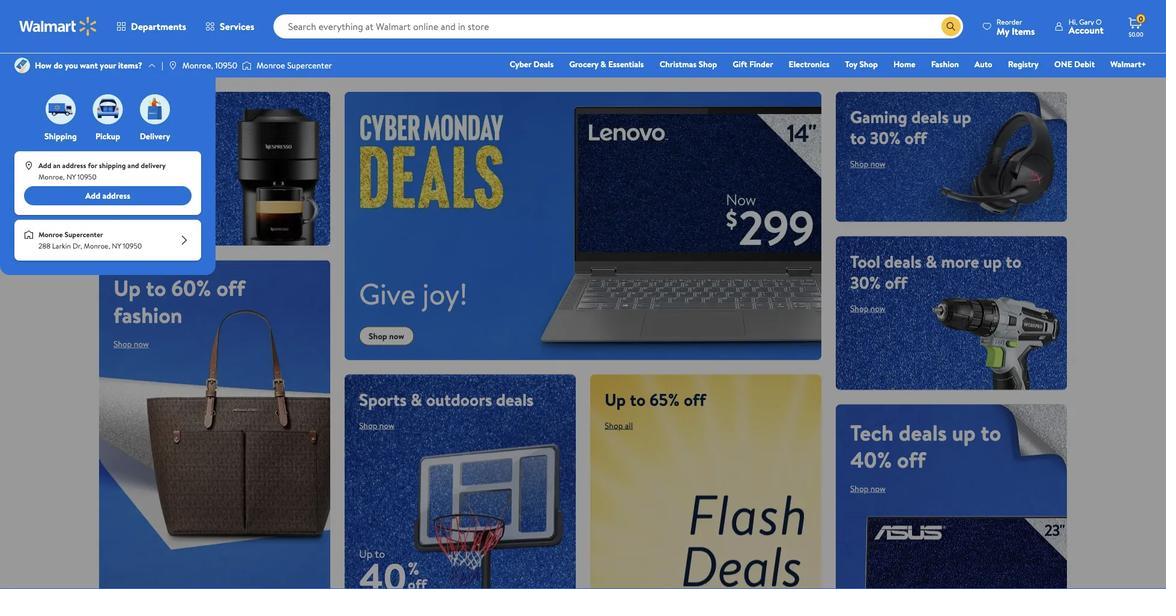 Task type: describe. For each thing, give the bounding box(es) containing it.
 image for how do you want your items?
[[14, 58, 30, 73]]

monroe, inside add an address for shipping and delivery monroe, ny 10950
[[38, 172, 65, 182]]

my
[[997, 24, 1010, 38]]

walmart image
[[19, 17, 97, 36]]

walmart+
[[1111, 58, 1147, 70]]

delivery
[[140, 130, 170, 142]]

shipping
[[45, 130, 77, 142]]

items?
[[118, 59, 142, 71]]

up for up to 65% off
[[605, 388, 626, 411]]

one
[[1055, 58, 1073, 70]]

shop now link for gaming deals up to 30% off
[[851, 158, 886, 170]]

account
[[1069, 23, 1104, 37]]

deals for hot
[[146, 105, 183, 129]]

services
[[220, 20, 255, 33]]

dr,
[[73, 241, 82, 251]]

on
[[187, 105, 206, 129]]

for
[[88, 160, 97, 171]]

add address
[[85, 190, 130, 202]]

off inside tech deals up to 40% off
[[898, 445, 926, 475]]

you
[[65, 59, 78, 71]]

shop now link for tool deals & more up to 30% off
[[851, 303, 886, 314]]

tech deals up to 40% off
[[851, 418, 1002, 475]]

shop now for give joy!
[[369, 330, 405, 342]]

monroe for monroe supercenter 288 larkin dr, monroe, ny 10950
[[38, 230, 63, 240]]

up for up to
[[359, 547, 373, 562]]

search icon image
[[947, 22, 956, 31]]

electronics link
[[784, 58, 835, 71]]

an
[[53, 160, 61, 171]]

fashion
[[932, 58, 960, 70]]

gaming
[[851, 105, 908, 129]]

shop now link for up to 60% off fashion
[[114, 338, 149, 350]]

 image for monroe supercenter
[[242, 59, 252, 71]]

reorder my items
[[997, 17, 1036, 38]]

how
[[35, 59, 52, 71]]

one debit
[[1055, 58, 1095, 70]]

& inside tool deals & more up to 30% off
[[926, 250, 938, 273]]

grocery
[[570, 58, 599, 70]]

gaming deals up to 30% off
[[851, 105, 972, 150]]

now for hot deals on home gifts
[[134, 158, 149, 170]]

christmas shop link
[[655, 58, 723, 71]]

debit
[[1075, 58, 1095, 70]]

 image for delivery
[[140, 94, 170, 124]]

& for sports & outdoors deals
[[411, 388, 422, 411]]

registry link
[[1003, 58, 1045, 71]]

shop for up to 65% off
[[605, 420, 623, 431]]

grocery & essentials link
[[564, 58, 650, 71]]

hot deals on home gifts
[[114, 105, 206, 150]]

deals
[[534, 58, 554, 70]]

to inside the up to 60% off fashion
[[146, 273, 166, 303]]

up for up to 60% off fashion
[[114, 273, 141, 303]]

 image for add
[[24, 161, 34, 171]]

how do you want your items?
[[35, 59, 142, 71]]

shop now for tool deals & more up to 30% off
[[851, 303, 886, 314]]

registry
[[1009, 58, 1039, 70]]

toy shop link
[[840, 58, 884, 71]]

deals for tool
[[885, 250, 922, 273]]

$0.00
[[1129, 30, 1144, 38]]

add an address for shipping and delivery monroe, ny 10950
[[38, 160, 166, 182]]

tool deals & more up to 30% off
[[851, 250, 1022, 294]]

2 horizontal spatial monroe,
[[183, 59, 213, 71]]

10950 inside monroe supercenter 288 larkin dr, monroe, ny 10950
[[123, 241, 142, 251]]

now for give joy!
[[389, 330, 405, 342]]

to inside group
[[375, 547, 385, 562]]

monroe supercenter 288 larkin dr, monroe, ny 10950
[[38, 230, 142, 251]]

shop for give joy!
[[369, 330, 387, 342]]

Walmart Site-Wide search field
[[274, 14, 964, 38]]

gary
[[1080, 17, 1095, 27]]

one debit link
[[1049, 58, 1101, 71]]

auto link
[[970, 58, 998, 71]]

& for grocery & essentials
[[601, 58, 607, 70]]

deals right outdoors
[[496, 388, 534, 411]]

toy shop
[[846, 58, 878, 70]]

shop now for up to 60% off fashion
[[114, 338, 149, 350]]

shop all
[[605, 420, 633, 431]]

 image for monroe, 10950
[[168, 61, 178, 70]]

sports & outdoors deals
[[359, 388, 534, 411]]

tech
[[851, 418, 894, 448]]

auto
[[975, 58, 993, 70]]

shop right the toy
[[860, 58, 878, 70]]

shop for tech deals up to 40% off
[[851, 483, 869, 494]]

joy!
[[423, 274, 468, 314]]

hi, gary o account
[[1069, 17, 1104, 37]]

to inside tech deals up to 40% off
[[981, 418, 1002, 448]]

hi,
[[1069, 17, 1078, 27]]

off inside tool deals & more up to 30% off
[[885, 271, 908, 294]]

off inside gaming deals up to 30% off
[[905, 126, 927, 150]]

30% inside tool deals & more up to 30% off
[[851, 271, 881, 294]]

shop now for gaming deals up to 30% off
[[851, 158, 886, 170]]

shop now link for give joy!
[[359, 327, 414, 346]]

shop now for hot deals on home gifts
[[114, 158, 149, 170]]

up to 65% off
[[605, 388, 706, 411]]

larkin
[[52, 241, 71, 251]]

walmart+ link
[[1106, 58, 1152, 71]]

give
[[359, 274, 416, 314]]

now for tech deals up to 40% off
[[871, 483, 886, 494]]

o
[[1096, 17, 1102, 27]]

gift finder
[[733, 58, 774, 70]]

to inside gaming deals up to 30% off
[[851, 126, 866, 150]]

shop now for tech deals up to 40% off
[[851, 483, 886, 494]]



Task type: locate. For each thing, give the bounding box(es) containing it.
and
[[128, 160, 139, 171]]

1 horizontal spatial up
[[359, 547, 373, 562]]

1 horizontal spatial supercenter
[[287, 59, 332, 71]]

0 vertical spatial 30%
[[870, 126, 901, 150]]

 image
[[14, 58, 30, 73], [242, 59, 252, 71], [168, 61, 178, 70], [46, 94, 76, 124], [93, 94, 123, 124], [140, 94, 170, 124]]

toy
[[846, 58, 858, 70]]

reorder
[[997, 17, 1023, 27]]

0 vertical spatial &
[[601, 58, 607, 70]]

supercenter
[[287, 59, 332, 71], [65, 230, 103, 240]]

1 vertical spatial  image
[[24, 230, 34, 240]]

add inside add an address for shipping and delivery monroe, ny 10950
[[38, 160, 51, 171]]

now down home
[[134, 158, 149, 170]]

grocery & essentials
[[570, 58, 644, 70]]

address down add an address for shipping and delivery monroe, ny 10950
[[102, 190, 130, 202]]

 image right monroe, 10950
[[242, 59, 252, 71]]

ny inside add an address for shipping and delivery monroe, ny 10950
[[66, 172, 76, 182]]

now for tool deals & more up to 30% off
[[871, 303, 886, 314]]

ny right dr,
[[112, 241, 121, 251]]

up inside up to 40 percent off group
[[359, 547, 373, 562]]

60%
[[171, 273, 211, 303]]

1 horizontal spatial ny
[[112, 241, 121, 251]]

shop now link down sports
[[359, 420, 395, 431]]

up for tech deals up to 40% off
[[953, 418, 976, 448]]

2 vertical spatial 10950
[[123, 241, 142, 251]]

ny inside monroe supercenter 288 larkin dr, monroe, ny 10950
[[112, 241, 121, 251]]

monroe, right dr,
[[84, 241, 110, 251]]

services button
[[196, 12, 264, 41]]

delivery button
[[138, 91, 172, 142]]

address inside add an address for shipping and delivery monroe, ny 10950
[[62, 160, 86, 171]]

now down '40%'
[[871, 483, 886, 494]]

up inside gaming deals up to 30% off
[[953, 105, 972, 129]]

off inside the up to 60% off fashion
[[217, 273, 245, 303]]

departments
[[131, 20, 186, 33]]

now
[[134, 158, 149, 170], [871, 158, 886, 170], [871, 303, 886, 314], [389, 330, 405, 342], [134, 338, 149, 350], [380, 420, 395, 431], [871, 483, 886, 494]]

10950 right dr,
[[123, 241, 142, 251]]

monroe for monroe supercenter
[[257, 59, 285, 71]]

now down the gaming
[[871, 158, 886, 170]]

deals inside gaming deals up to 30% off
[[912, 105, 949, 129]]

shop now for sports & outdoors deals
[[359, 420, 395, 431]]

shop down tool
[[851, 303, 869, 314]]

ny up add address button
[[66, 172, 76, 182]]

|
[[162, 59, 163, 71]]

address right the an
[[62, 160, 86, 171]]

shipping
[[99, 160, 126, 171]]

add address button
[[24, 186, 192, 206]]

up inside tech deals up to 40% off
[[953, 418, 976, 448]]

Search search field
[[274, 14, 964, 38]]

 image inside the shipping button
[[46, 94, 76, 124]]

0 vertical spatial add
[[38, 160, 51, 171]]

30%
[[870, 126, 901, 150], [851, 271, 881, 294]]

pickup button
[[90, 91, 125, 142]]

now down fashion
[[134, 338, 149, 350]]

0 vertical spatial ny
[[66, 172, 76, 182]]

1 horizontal spatial monroe
[[257, 59, 285, 71]]

deals right the gaming
[[912, 105, 949, 129]]

0 horizontal spatial ny
[[66, 172, 76, 182]]

shop for sports & outdoors deals
[[359, 420, 378, 431]]

0 horizontal spatial up
[[114, 273, 141, 303]]

shop now down give
[[369, 330, 405, 342]]

deals right tool
[[885, 250, 922, 273]]

to
[[851, 126, 866, 150], [1006, 250, 1022, 273], [146, 273, 166, 303], [630, 388, 646, 411], [981, 418, 1002, 448], [375, 547, 385, 562]]

tool
[[851, 250, 881, 273]]

shop now link down the gaming
[[851, 158, 886, 170]]

0 horizontal spatial monroe
[[38, 230, 63, 240]]

do
[[54, 59, 63, 71]]

10950 inside add an address for shipping and delivery monroe, ny 10950
[[78, 172, 97, 182]]

1 vertical spatial up
[[605, 388, 626, 411]]

0 vertical spatial up
[[953, 105, 972, 129]]

home
[[114, 126, 155, 150]]

supercenter for monroe supercenter
[[287, 59, 332, 71]]

shop now link down '40%'
[[851, 483, 886, 494]]

deals for gaming
[[912, 105, 949, 129]]

up for gaming deals up to 30% off
[[953, 105, 972, 129]]

1 vertical spatial add
[[85, 190, 100, 202]]

10950 down services dropdown button on the left top of page
[[215, 59, 237, 71]]

40%
[[851, 445, 892, 475]]

shop left 'all'
[[605, 420, 623, 431]]

shop down fashion
[[114, 338, 132, 350]]

 image
[[24, 161, 34, 171], [24, 230, 34, 240]]

shop now link down fashion
[[114, 338, 149, 350]]

& right sports
[[411, 388, 422, 411]]

1 vertical spatial monroe,
[[38, 172, 65, 182]]

deals right tech
[[899, 418, 947, 448]]

cyber deals
[[510, 58, 554, 70]]

0
[[1139, 14, 1144, 24]]

1 horizontal spatial address
[[102, 190, 130, 202]]

deals
[[146, 105, 183, 129], [912, 105, 949, 129], [885, 250, 922, 273], [496, 388, 534, 411], [899, 418, 947, 448]]

add inside button
[[85, 190, 100, 202]]

up inside tool deals & more up to 30% off
[[984, 250, 1002, 273]]

0 vertical spatial 10950
[[215, 59, 237, 71]]

home link
[[889, 58, 921, 71]]

deals up the delivery
[[146, 105, 183, 129]]

shop now link down tool
[[851, 303, 886, 314]]

your
[[100, 59, 116, 71]]

shop now down home
[[114, 158, 149, 170]]

shop
[[699, 58, 717, 70], [860, 58, 878, 70], [114, 158, 132, 170], [851, 158, 869, 170], [851, 303, 869, 314], [369, 330, 387, 342], [114, 338, 132, 350], [359, 420, 378, 431], [605, 420, 623, 431], [851, 483, 869, 494]]

shop now down fashion
[[114, 338, 149, 350]]

monroe, right |
[[183, 59, 213, 71]]

up
[[953, 105, 972, 129], [984, 250, 1002, 273], [953, 418, 976, 448]]

fashion
[[114, 300, 182, 330]]

home
[[894, 58, 916, 70]]

0 horizontal spatial 10950
[[78, 172, 97, 182]]

shop down '40%'
[[851, 483, 869, 494]]

want
[[80, 59, 98, 71]]

give joy!
[[359, 274, 468, 314]]

all
[[625, 420, 633, 431]]

up
[[114, 273, 141, 303], [605, 388, 626, 411], [359, 547, 373, 562]]

shipping button
[[43, 91, 78, 142]]

now down tool
[[871, 303, 886, 314]]

add for add address
[[85, 190, 100, 202]]

 image for pickup
[[93, 94, 123, 124]]

1 vertical spatial 10950
[[78, 172, 97, 182]]

now for gaming deals up to 30% off
[[871, 158, 886, 170]]

shop now down '40%'
[[851, 483, 886, 494]]

1 vertical spatial ny
[[112, 241, 121, 251]]

shop down the gaming
[[851, 158, 869, 170]]

 image right |
[[168, 61, 178, 70]]

 image inside delivery button
[[140, 94, 170, 124]]

monroe down services dropdown button on the left top of page
[[257, 59, 285, 71]]

add down add an address for shipping and delivery monroe, ny 10950
[[85, 190, 100, 202]]

& left more
[[926, 250, 938, 273]]

monroe inside monroe supercenter 288 larkin dr, monroe, ny 10950
[[38, 230, 63, 240]]

up to 60% off fashion
[[114, 273, 245, 330]]

shop now link for sports & outdoors deals
[[359, 420, 395, 431]]

shop for tool deals & more up to 30% off
[[851, 303, 869, 314]]

monroe, 10950
[[183, 59, 237, 71]]

1 vertical spatial address
[[102, 190, 130, 202]]

supercenter for monroe supercenter 288 larkin dr, monroe, ny 10950
[[65, 230, 103, 240]]

pickup
[[95, 130, 120, 142]]

now down give
[[389, 330, 405, 342]]

0 vertical spatial supercenter
[[287, 59, 332, 71]]

electronics
[[789, 58, 830, 70]]

1 horizontal spatial add
[[85, 190, 100, 202]]

finder
[[750, 58, 774, 70]]

2 vertical spatial up
[[953, 418, 976, 448]]

fashion link
[[926, 58, 965, 71]]

288
[[38, 241, 50, 251]]

gifts
[[159, 126, 192, 150]]

shop for up to 60% off fashion
[[114, 338, 132, 350]]

monroe up 288
[[38, 230, 63, 240]]

0 horizontal spatial monroe,
[[38, 172, 65, 182]]

gift finder link
[[728, 58, 779, 71]]

0 horizontal spatial &
[[411, 388, 422, 411]]

 image up shipping
[[46, 94, 76, 124]]

now for up to 60% off fashion
[[134, 338, 149, 350]]

delivery
[[141, 160, 166, 171]]

0 vertical spatial monroe
[[257, 59, 285, 71]]

shop now down the gaming
[[851, 158, 886, 170]]

2  image from the top
[[24, 230, 34, 240]]

1  image from the top
[[24, 161, 34, 171]]

more
[[942, 250, 980, 273]]

0 vertical spatial up
[[114, 273, 141, 303]]

 image left how
[[14, 58, 30, 73]]

 image up the delivery
[[140, 94, 170, 124]]

1 vertical spatial up
[[984, 250, 1002, 273]]

65%
[[650, 388, 680, 411]]

address inside button
[[102, 190, 130, 202]]

shop now link for tech deals up to 40% off
[[851, 483, 886, 494]]

deals for tech
[[899, 418, 947, 448]]

2 horizontal spatial &
[[926, 250, 938, 273]]

0 horizontal spatial add
[[38, 160, 51, 171]]

deals inside tool deals & more up to 30% off
[[885, 250, 922, 273]]

0 vertical spatial address
[[62, 160, 86, 171]]

add left the an
[[38, 160, 51, 171]]

shop now link down home
[[114, 158, 149, 170]]

2 vertical spatial monroe,
[[84, 241, 110, 251]]

&
[[601, 58, 607, 70], [926, 250, 938, 273], [411, 388, 422, 411]]

monroe, down the an
[[38, 172, 65, 182]]

hot
[[114, 105, 142, 129]]

gift
[[733, 58, 748, 70]]

outdoors
[[426, 388, 492, 411]]

shop now down tool
[[851, 303, 886, 314]]

0 vertical spatial  image
[[24, 161, 34, 171]]

0 horizontal spatial supercenter
[[65, 230, 103, 240]]

sports
[[359, 388, 407, 411]]

monroe,
[[183, 59, 213, 71], [38, 172, 65, 182], [84, 241, 110, 251]]

cyber
[[510, 58, 532, 70]]

10950 down for
[[78, 172, 97, 182]]

2 horizontal spatial 10950
[[215, 59, 237, 71]]

deals inside tech deals up to 40% off
[[899, 418, 947, 448]]

christmas shop
[[660, 58, 717, 70]]

shop down home
[[114, 158, 132, 170]]

shop now link for hot deals on home gifts
[[114, 158, 149, 170]]

up to 40 percent off group
[[345, 547, 427, 589]]

shop down sports
[[359, 420, 378, 431]]

1 horizontal spatial 10950
[[123, 241, 142, 251]]

address
[[62, 160, 86, 171], [102, 190, 130, 202]]

10950
[[215, 59, 237, 71], [78, 172, 97, 182], [123, 241, 142, 251]]

1 vertical spatial supercenter
[[65, 230, 103, 240]]

now down sports
[[380, 420, 395, 431]]

2 vertical spatial &
[[411, 388, 422, 411]]

 image up pickup
[[93, 94, 123, 124]]

 image for shipping
[[46, 94, 76, 124]]

christmas
[[660, 58, 697, 70]]

to inside tool deals & more up to 30% off
[[1006, 250, 1022, 273]]

30% inside gaming deals up to 30% off
[[870, 126, 901, 150]]

deals inside hot deals on home gifts
[[146, 105, 183, 129]]

supercenter inside monroe supercenter 288 larkin dr, monroe, ny 10950
[[65, 230, 103, 240]]

up inside the up to 60% off fashion
[[114, 273, 141, 303]]

essentials
[[609, 58, 644, 70]]

items
[[1012, 24, 1036, 38]]

now for sports & outdoors deals
[[380, 420, 395, 431]]

1 vertical spatial monroe
[[38, 230, 63, 240]]

up to
[[359, 547, 385, 562]]

shop all link
[[605, 420, 633, 431]]

cyber deals link
[[505, 58, 559, 71]]

1 vertical spatial 30%
[[851, 271, 881, 294]]

 image inside pickup button
[[93, 94, 123, 124]]

add for add an address for shipping and delivery monroe, ny 10950
[[38, 160, 51, 171]]

add
[[38, 160, 51, 171], [85, 190, 100, 202]]

shop down give
[[369, 330, 387, 342]]

1 vertical spatial &
[[926, 250, 938, 273]]

2 vertical spatial up
[[359, 547, 373, 562]]

& right grocery
[[601, 58, 607, 70]]

 image for monroe
[[24, 230, 34, 240]]

shop right christmas
[[699, 58, 717, 70]]

0 horizontal spatial address
[[62, 160, 86, 171]]

0 vertical spatial monroe,
[[183, 59, 213, 71]]

1 horizontal spatial &
[[601, 58, 607, 70]]

monroe, inside monroe supercenter 288 larkin dr, monroe, ny 10950
[[84, 241, 110, 251]]

shop now
[[114, 158, 149, 170], [851, 158, 886, 170], [851, 303, 886, 314], [369, 330, 405, 342], [114, 338, 149, 350], [359, 420, 395, 431], [851, 483, 886, 494]]

shop now link down give
[[359, 327, 414, 346]]

shop for hot deals on home gifts
[[114, 158, 132, 170]]

shop now down sports
[[359, 420, 395, 431]]

1 horizontal spatial monroe,
[[84, 241, 110, 251]]

monroe supercenter
[[257, 59, 332, 71]]

shop for gaming deals up to 30% off
[[851, 158, 869, 170]]

2 horizontal spatial up
[[605, 388, 626, 411]]

departments button
[[107, 12, 196, 41]]



Task type: vqa. For each thing, say whether or not it's contained in the screenshot.
Frozen dropdown button
no



